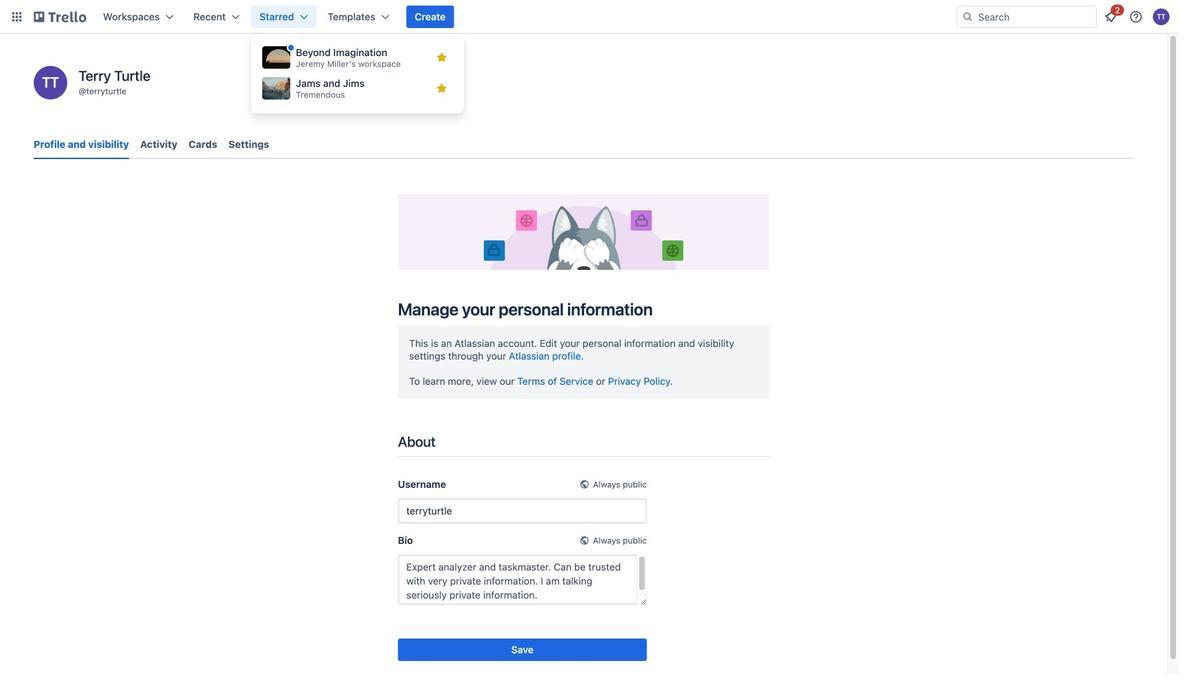 Task type: vqa. For each thing, say whether or not it's contained in the screenshot.
"search" image
yes



Task type: describe. For each thing, give the bounding box(es) containing it.
terry turtle (terryturtle) image
[[34, 66, 67, 100]]

2 starred icon image from the top
[[436, 83, 447, 94]]

open information menu image
[[1129, 10, 1143, 24]]

search image
[[962, 11, 973, 22]]

terry turtle (terryturtle) image
[[1153, 8, 1170, 25]]



Task type: locate. For each thing, give the bounding box(es) containing it.
1 vertical spatial starred icon image
[[436, 83, 447, 94]]

Search field
[[973, 7, 1096, 27]]

primary element
[[0, 0, 1178, 34]]

0 vertical spatial starred icon image
[[436, 52, 447, 63]]

back to home image
[[34, 6, 86, 28]]

1 starred icon image from the top
[[436, 52, 447, 63]]

None text field
[[398, 498, 647, 524], [398, 555, 647, 605], [398, 498, 647, 524], [398, 555, 647, 605]]

2 notifications image
[[1102, 8, 1119, 25]]

starred icon image
[[436, 52, 447, 63], [436, 83, 447, 94]]



